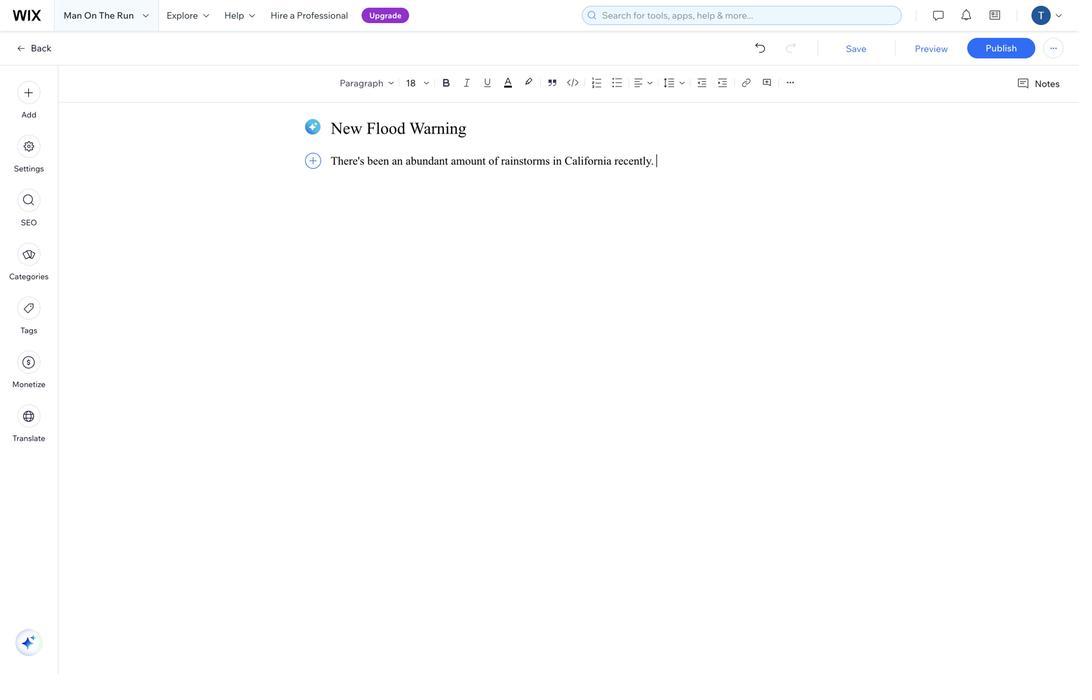 Task type: describe. For each thing, give the bounding box(es) containing it.
in
[[553, 155, 562, 167]]

there's
[[331, 155, 365, 167]]

Add a Catchy Title text field
[[331, 119, 794, 138]]

monetize button
[[12, 351, 46, 390]]

preview
[[916, 43, 949, 54]]

tags
[[21, 326, 37, 336]]

Search for tools, apps, help & more... field
[[599, 6, 898, 24]]

a
[[290, 10, 295, 21]]

of
[[489, 155, 499, 167]]

settings
[[14, 164, 44, 174]]

save
[[847, 43, 867, 54]]

been
[[367, 155, 389, 167]]

monetize
[[12, 380, 46, 390]]

hire a professional link
[[263, 0, 356, 31]]

notes button
[[1013, 75, 1064, 93]]

hire a professional
[[271, 10, 348, 21]]

an
[[392, 155, 403, 167]]

paragraph
[[340, 77, 384, 89]]

run
[[117, 10, 134, 21]]

publish
[[986, 42, 1018, 54]]

paragraph button
[[338, 74, 397, 92]]

explore
[[167, 10, 198, 21]]

seo button
[[17, 189, 40, 228]]

upgrade button
[[362, 8, 410, 23]]

help
[[225, 10, 244, 21]]

add button
[[17, 81, 40, 120]]

hire
[[271, 10, 288, 21]]

california
[[565, 155, 612, 167]]

preview button
[[916, 43, 949, 55]]

amount
[[451, 155, 486, 167]]



Task type: locate. For each thing, give the bounding box(es) containing it.
abundant
[[406, 155, 448, 167]]

Font Size field
[[405, 77, 419, 89]]

menu
[[0, 73, 58, 451]]

tags button
[[17, 297, 40, 336]]

notes
[[1036, 78, 1061, 89]]

translate
[[13, 434, 45, 444]]

translate button
[[13, 405, 45, 444]]

add
[[21, 110, 36, 120]]

settings button
[[14, 135, 44, 174]]

back button
[[15, 42, 52, 54]]

categories
[[9, 272, 49, 282]]

categories button
[[9, 243, 49, 282]]

menu containing add
[[0, 73, 58, 451]]

save button
[[831, 43, 883, 55]]

professional
[[297, 10, 348, 21]]

recently.
[[615, 155, 654, 167]]

help button
[[217, 0, 263, 31]]

back
[[31, 42, 52, 54]]

man
[[64, 10, 82, 21]]

on
[[84, 10, 97, 21]]

there's been an abundant amount of rainstorms in california recently.
[[331, 155, 657, 167]]

man on the run
[[64, 10, 134, 21]]

publish button
[[968, 38, 1036, 58]]

seo
[[21, 218, 37, 228]]

the
[[99, 10, 115, 21]]

upgrade
[[370, 11, 402, 20]]

rainstorms
[[501, 155, 550, 167]]



Task type: vqa. For each thing, say whether or not it's contained in the screenshot.
Marketing
no



